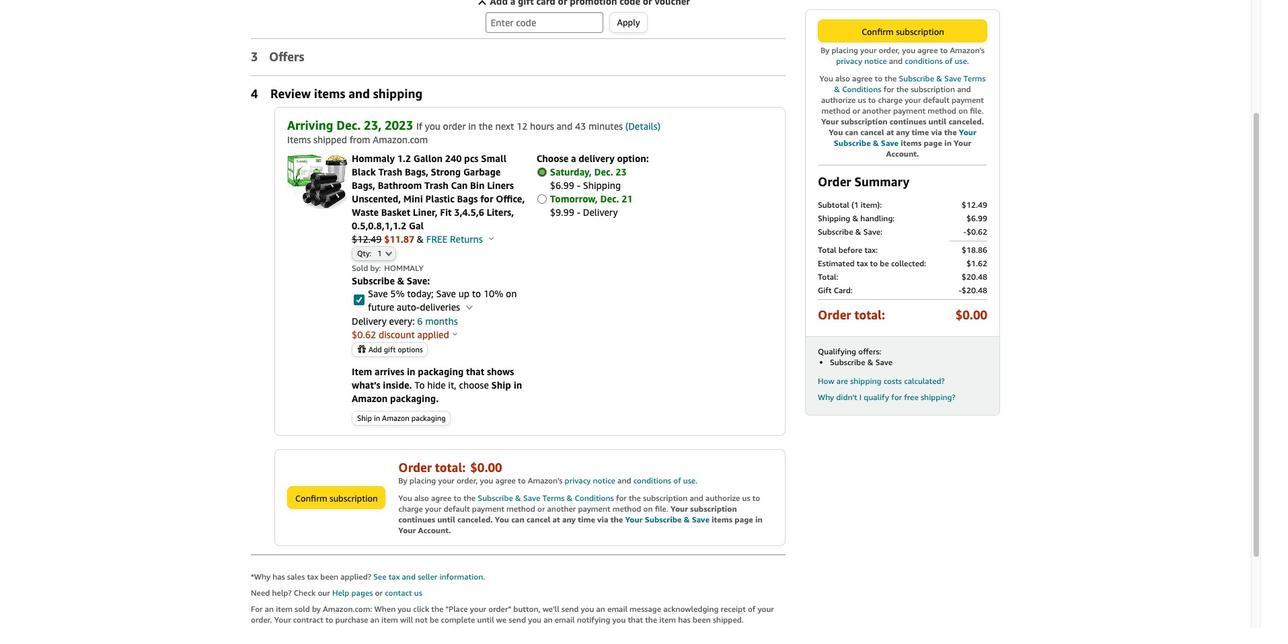 Task type: vqa. For each thing, say whether or not it's contained in the screenshot.
checkbox
no



Task type: describe. For each thing, give the bounding box(es) containing it.
amazon's for privacy notice link to the left
[[528, 476, 563, 486]]

0 vertical spatial bags,
[[405, 166, 429, 178]]

your inside *why has sales tax been applied? see tax and seller information. need help? check our help pages or contact us for an item sold by amazon.com: when you click the "place your order" button, we'll send you an email message acknowledging receipt of your order. your contract to purchase an item will not be complete until we send you an email notifying you that the item has been shipped.
[[274, 615, 291, 626]]

1 vertical spatial trash
[[425, 180, 449, 191]]

3
[[251, 49, 258, 64]]

placing for top privacy notice link
[[832, 45, 859, 55]]

items for privacy notice link to the left
[[712, 515, 733, 525]]

0 vertical spatial privacy notice link
[[837, 56, 887, 66]]

via for privacy notice link to the left
[[598, 515, 609, 525]]

21
[[622, 193, 633, 205]]

us for top privacy notice link
[[858, 95, 867, 105]]

1 vertical spatial confirm subscription submit
[[288, 488, 385, 509]]

total: for order total:
[[855, 308, 886, 322]]

save 5% today; save up to 10% on future auto-deliveries
[[368, 288, 517, 313]]

or for top privacy notice link
[[853, 106, 861, 116]]

also for you also agree to the subscribe & save terms & conditions
[[415, 494, 429, 504]]

-$0.62
[[964, 227, 988, 237]]

items page in your account. for privacy notice link to the left
[[399, 515, 763, 536]]

that inside item arrives in packaging that shows what's inside.
[[466, 366, 485, 378]]

240
[[445, 153, 462, 164]]

to
[[415, 380, 425, 391]]

5%
[[391, 288, 405, 300]]

until for top privacy notice link
[[929, 116, 947, 127]]

subscribe & save terms & conditions
[[835, 73, 986, 94]]

23
[[616, 166, 627, 178]]

help?
[[272, 588, 292, 599]]

subtotal (1 item):
[[818, 200, 883, 210]]

0 vertical spatial shipping
[[373, 86, 423, 101]]

to hide it, choose
[[412, 380, 492, 391]]

6
[[418, 316, 423, 327]]

delivery
[[579, 153, 615, 164]]

applied
[[418, 329, 449, 341]]

0 vertical spatial email
[[608, 605, 628, 615]]

strong
[[431, 166, 461, 178]]

Ship in Amazon packaging submit
[[353, 412, 450, 426]]

purchase
[[336, 615, 368, 626]]

1 vertical spatial shipping
[[818, 213, 851, 223]]

0 horizontal spatial confirm subscription
[[295, 494, 378, 504]]

1 horizontal spatial been
[[693, 615, 711, 626]]

cancel for privacy notice link to the left
[[527, 515, 551, 525]]

default for top privacy notice link
[[924, 95, 950, 105]]

for
[[251, 605, 263, 615]]

order for order summary
[[818, 174, 852, 189]]

file. for top privacy notice link
[[971, 106, 984, 116]]

by placing your order, you agree to amazon's privacy notice and conditions of use . for privacy notice link to the left
[[399, 476, 698, 486]]

canceled. for top privacy notice link's the subscribe & save terms & conditions link
[[949, 116, 985, 127]]

save inside your subscribe & save
[[882, 138, 899, 148]]

dec. for arriving
[[337, 118, 361, 133]]

see
[[374, 572, 387, 582]]

basket
[[381, 207, 411, 218]]

save inside the qualifying offers: subscribe & save
[[876, 357, 893, 367]]

subscribe inside the qualifying offers: subscribe & save
[[831, 357, 866, 367]]

2 horizontal spatial item
[[660, 615, 676, 626]]

$6.99 inside saturday, dec. 23 $6.99 - shipping
[[550, 180, 575, 191]]

pcs
[[464, 153, 479, 164]]

shipping inside the how are shipping costs calculated? why didn't i qualify for free shipping?
[[851, 376, 882, 386]]

contact
[[385, 588, 412, 599]]

tomorrow,
[[550, 193, 598, 205]]

arrives
[[375, 366, 405, 378]]

1 horizontal spatial confirm subscription submit
[[819, 20, 987, 42]]

are
[[837, 376, 849, 386]]

you inside by placing your order, you agree to amazon's privacy notice and conditions of use .
[[903, 45, 916, 55]]

the inside arriving dec. 23, 2023 if you order in the next 12                                  hours                                                               and                              43                                  minutes (details) items shipped from amazon.com
[[479, 120, 493, 132]]

1 horizontal spatial $0.62
[[967, 227, 988, 237]]

1 vertical spatial email
[[555, 615, 575, 626]]

review
[[271, 86, 311, 101]]

you inside arriving dec. 23, 2023 if you order in the next 12                                  hours                                                               and                              43                                  minutes (details) items shipped from amazon.com
[[425, 120, 441, 132]]

main content containing 3
[[251, 0, 786, 442]]

sold by: hommaly
[[352, 263, 424, 274]]

dropdown image
[[385, 251, 392, 257]]

packaging for amazon
[[412, 414, 446, 423]]

time for your subscribe & save link associated with top privacy notice link
[[912, 127, 930, 137]]

1 vertical spatial conditions
[[575, 494, 614, 504]]

information.
[[440, 572, 485, 582]]

1 horizontal spatial send
[[562, 605, 579, 615]]

help
[[332, 588, 350, 599]]

in inside item arrives in packaging that shows what's inside.
[[407, 366, 416, 378]]

bathroom
[[378, 180, 422, 191]]

agree inside by placing your order, you agree to amazon's privacy notice and conditions of use .
[[918, 45, 939, 55]]

hommaly 1.2 gallon 240 pcs small black trash bags, strong garbage bags, bathroom trash can bin liners unscented, mini plastic bags for office, waste basket liner, fit 3,4.5,6 liters, 0.5,0.8,1,1.2 gal image
[[287, 152, 348, 213]]

shipped.
[[713, 615, 744, 626]]

1 $20.48 from the top
[[962, 272, 988, 282]]

that inside *why has sales tax been applied? see tax and seller information. need help? check our help pages or contact us for an item sold by amazon.com: when you click the "place your order" button, we'll send you an email message acknowledging receipt of your order. your contract to purchase an item will not be complete until we send you an email notifying you that the item has been shipped.
[[628, 615, 643, 626]]

hommaly
[[384, 263, 424, 274]]

use for top privacy notice link
[[955, 56, 968, 66]]

1 horizontal spatial subscribe & save:
[[818, 227, 883, 237]]

your subscription continues until canceled. you can cancel at any time via the for privacy notice link to the left
[[399, 504, 738, 525]]

also for you also agree to the
[[836, 73, 851, 83]]

1 vertical spatial $0.62
[[352, 329, 376, 341]]

privacy for top privacy notice link
[[837, 56, 863, 66]]

1 horizontal spatial be
[[881, 258, 890, 269]]

collected:
[[892, 258, 927, 269]]

popover image for free returns button
[[489, 237, 494, 240]]

Add gift options submit
[[353, 343, 427, 357]]

order.
[[251, 615, 272, 626]]

plastic
[[426, 193, 455, 205]]

we
[[497, 615, 507, 626]]

of inside *why has sales tax been applied? see tax and seller information. need help? check our help pages or contact us for an item sold by amazon.com: when you click the "place your order" button, we'll send you an email message acknowledging receipt of your order. your contract to purchase an item will not be complete until we send you an email notifying you that the item has been shipped.
[[748, 605, 756, 615]]

qualifying
[[818, 347, 857, 357]]

1 vertical spatial send
[[509, 615, 526, 626]]

total
[[818, 245, 837, 255]]

to inside *why has sales tax been applied? see tax and seller information. need help? check our help pages or contact us for an item sold by amazon.com: when you click the "place your order" button, we'll send you an email message acknowledging receipt of your order. your contract to purchase an item will not be complete until we send you an email notifying you that the item has been shipped.
[[326, 615, 333, 626]]

for inside the how are shipping costs calculated? why didn't i qualify for free shipping?
[[892, 392, 903, 402]]

1 horizontal spatial item
[[382, 615, 398, 626]]

Add a gift card or promotion code or voucher text field
[[486, 12, 603, 33]]

saturday, dec. 23 $6.99 - shipping
[[550, 166, 627, 191]]

10%
[[484, 288, 504, 300]]

can
[[451, 180, 468, 191]]

0 vertical spatial $0.00
[[956, 308, 988, 322]]

amazon.com
[[373, 134, 428, 145]]

by
[[312, 605, 321, 615]]

free
[[427, 234, 448, 245]]

why didn't i qualify for free shipping? link
[[818, 392, 956, 402]]

sold
[[352, 263, 368, 274]]

your subscribe & save link for privacy notice link to the left
[[626, 515, 710, 525]]

be inside *why has sales tax been applied? see tax and seller information. need help? check our help pages or contact us for an item sold by amazon.com: when you click the "place your order" button, we'll send you an email message acknowledging receipt of your order. your contract to purchase an item will not be complete until we send you an email notifying you that the item has been shipped.
[[430, 615, 439, 626]]

0 vertical spatial been
[[321, 572, 339, 582]]

complete
[[441, 615, 475, 626]]

qty:
[[357, 249, 372, 258]]

conditions of use link for top privacy notice link
[[905, 56, 968, 66]]

12
[[517, 120, 528, 132]]

charge for top privacy notice link's the subscribe & save terms & conditions link
[[879, 95, 903, 105]]

offers
[[269, 49, 305, 64]]

0 horizontal spatial bags,
[[352, 180, 376, 191]]

2023
[[385, 118, 413, 133]]

tax:
[[865, 245, 878, 255]]

you right "notifying"
[[613, 615, 626, 626]]

$9.99
[[550, 207, 575, 218]]

shipping?
[[921, 392, 956, 402]]

packaging.
[[390, 393, 439, 404]]

amazon for packaging.
[[352, 393, 388, 404]]

0 horizontal spatial items
[[314, 86, 346, 101]]

on inside save 5% today; save up to 10% on future auto-deliveries
[[506, 288, 517, 300]]

order summary
[[818, 174, 910, 189]]

your inside your subscribe & save
[[960, 127, 977, 137]]

save: inside "main content"
[[407, 276, 430, 287]]

2 vertical spatial order
[[399, 461, 432, 475]]

by:
[[370, 263, 381, 274]]

total before tax:
[[818, 245, 878, 255]]

for the subscription and authorize us to charge your default payment method or another payment method on file. for privacy notice link to the left
[[399, 494, 761, 514]]

2 $20.48 from the top
[[962, 285, 988, 295]]

returns
[[450, 234, 483, 245]]

2 horizontal spatial tax
[[857, 258, 869, 269]]

you also agree to the subscribe & save terms & conditions
[[399, 494, 614, 504]]

$12.49 $11.87
[[352, 234, 417, 245]]

0 horizontal spatial $0.00
[[471, 461, 503, 475]]

mini
[[404, 193, 423, 205]]

delivery inside tomorrow, dec. 21 $9.99 - delivery
[[583, 207, 618, 218]]

by for privacy notice link to the left
[[399, 476, 408, 486]]

default for privacy notice link to the left
[[444, 504, 470, 514]]

need
[[251, 588, 270, 599]]

gift
[[384, 345, 396, 354]]

review items and shipping
[[267, 86, 423, 101]]

subtotal
[[818, 200, 850, 210]]

help pages link
[[332, 588, 373, 599]]

an down the when
[[371, 615, 380, 626]]

if
[[417, 120, 423, 132]]

options
[[398, 345, 423, 354]]

how are shipping costs calculated? link
[[818, 376, 945, 386]]

option:
[[617, 153, 649, 164]]

notifying
[[577, 615, 611, 626]]

save inside "subscribe & save terms & conditions"
[[945, 73, 962, 83]]

packaging for in
[[418, 366, 464, 378]]

1 horizontal spatial confirm
[[862, 26, 894, 37]]

conditions of use link for privacy notice link to the left
[[634, 476, 696, 486]]

via for top privacy notice link
[[932, 127, 943, 137]]

how
[[818, 376, 835, 386]]

your subscribe & save for top privacy notice link
[[834, 127, 977, 148]]

subscribe inside "subscribe & save terms & conditions"
[[899, 73, 935, 83]]

an right for
[[265, 605, 274, 615]]

you down button,
[[528, 615, 542, 626]]

- down $18.86
[[959, 285, 962, 295]]

1 horizontal spatial save:
[[864, 227, 883, 237]]

total: for order total: $0.00
[[435, 461, 466, 475]]

page for top privacy notice link
[[924, 138, 943, 148]]

bin
[[470, 180, 485, 191]]

cancel for top privacy notice link
[[861, 127, 885, 137]]

arriving dec. 23, 2023 if you order in the next 12                                  hours                                                               and                              43                                  minutes (details) items shipped from amazon.com
[[287, 118, 661, 145]]

free
[[905, 392, 919, 402]]

will
[[400, 615, 413, 626]]

why
[[818, 392, 835, 402]]

hommaly
[[352, 153, 395, 164]]

small
[[481, 153, 507, 164]]

4
[[251, 86, 258, 101]]

0 horizontal spatial trash
[[379, 166, 403, 178]]

& inside the qualifying offers: subscribe & save
[[868, 357, 874, 367]]

43
[[575, 120, 586, 132]]

1 vertical spatial $6.99
[[967, 213, 988, 223]]

1 vertical spatial has
[[679, 615, 691, 626]]

until inside *why has sales tax been applied? see tax and seller information. need help? check our help pages or contact us for an item sold by amazon.com: when you click the "place your order" button, we'll send you an email message acknowledging receipt of your order. your contract to purchase an item will not be complete until we send you an email notifying you that the item has been shipped.
[[478, 615, 494, 626]]

0 horizontal spatial delivery
[[352, 316, 387, 327]]

garbage
[[464, 166, 501, 178]]

collapse image
[[478, 0, 486, 8]]

months
[[425, 316, 458, 327]]

any for top privacy notice link
[[897, 127, 910, 137]]

amazon's for top privacy notice link
[[951, 45, 985, 55]]

0 horizontal spatial privacy notice link
[[565, 476, 616, 486]]

$0.62 discount applied link
[[352, 329, 458, 341]]



Task type: locate. For each thing, give the bounding box(es) containing it.
0 vertical spatial or
[[853, 106, 861, 116]]

by up the you also agree to the
[[821, 45, 830, 55]]

0 horizontal spatial another
[[548, 504, 576, 514]]

2 vertical spatial items
[[712, 515, 733, 525]]

1 vertical spatial placing
[[410, 476, 436, 486]]

send down button,
[[509, 615, 526, 626]]

0 vertical spatial via
[[932, 127, 943, 137]]

1 horizontal spatial placing
[[832, 45, 859, 55]]

0 horizontal spatial item
[[276, 605, 293, 615]]

dec.
[[337, 118, 361, 133], [595, 166, 614, 178], [601, 193, 620, 205]]

at down you also agree to the subscribe & save terms & conditions at the left of page
[[553, 515, 561, 525]]

0.5,0.8,1,1.2
[[352, 220, 407, 232]]

0 horizontal spatial be
[[430, 615, 439, 626]]

seller
[[418, 572, 438, 582]]

popover image
[[489, 237, 494, 240], [453, 333, 458, 336]]

been down acknowledging
[[693, 615, 711, 626]]

acknowledging
[[664, 605, 719, 615]]

amazon's up you also agree to the subscribe & save terms & conditions at the left of page
[[528, 476, 563, 486]]

any down "subscribe & save terms & conditions"
[[897, 127, 910, 137]]

file.
[[971, 106, 984, 116], [655, 504, 669, 514]]

popover image for $0.62 discount applied link
[[453, 333, 458, 336]]

1 vertical spatial via
[[598, 515, 609, 525]]

0 vertical spatial confirm subscription
[[862, 26, 945, 37]]

0 horizontal spatial confirm
[[295, 494, 328, 504]]

for
[[884, 84, 895, 94], [481, 193, 494, 205], [892, 392, 903, 402], [616, 494, 627, 504]]

$0.62
[[967, 227, 988, 237], [352, 329, 376, 341]]

0 horizontal spatial page
[[735, 515, 754, 525]]

0 vertical spatial $6.99
[[550, 180, 575, 191]]

dec. inside arriving dec. 23, 2023 if you order in the next 12                                  hours                                                               and                              43                                  minutes (details) items shipped from amazon.com
[[337, 118, 361, 133]]

your subscription continues until canceled. you can cancel at any time via the down "subscribe & save terms & conditions"
[[822, 116, 985, 137]]

- inside saturday, dec. 23 $6.99 - shipping
[[577, 180, 581, 191]]

order down gift card:
[[818, 308, 852, 322]]

subscribe & save: down sold by: hommaly at the top
[[352, 276, 430, 287]]

1 horizontal spatial charge
[[879, 95, 903, 105]]

1 vertical spatial default
[[444, 504, 470, 514]]

arriving
[[287, 118, 333, 133]]

1 vertical spatial conditions
[[634, 476, 672, 486]]

amazon inside "ship in amazon packaging."
[[352, 393, 388, 404]]

0 vertical spatial items
[[314, 86, 346, 101]]

1 horizontal spatial or
[[538, 504, 545, 514]]

$6.99
[[550, 180, 575, 191], [967, 213, 988, 223]]

1 vertical spatial can
[[512, 515, 525, 525]]

$12.49 for $12.49 $11.87
[[352, 234, 382, 245]]

via
[[932, 127, 943, 137], [598, 515, 609, 525]]

placing for privacy notice link to the left
[[410, 476, 436, 486]]

you up "will"
[[398, 605, 411, 615]]

your subscribe & save link
[[834, 127, 977, 148], [626, 515, 710, 525]]

0 vertical spatial another
[[863, 106, 892, 116]]

1 horizontal spatial your subscribe & save link
[[834, 127, 977, 148]]

card:
[[834, 285, 853, 295]]

another down you also agree to the subscribe & save terms & conditions at the left of page
[[548, 504, 576, 514]]

saturday,
[[550, 166, 592, 178]]

0 horizontal spatial account.
[[418, 526, 451, 536]]

0 vertical spatial send
[[562, 605, 579, 615]]

privacy for privacy notice link to the left
[[565, 476, 591, 486]]

0 vertical spatial packaging
[[418, 366, 464, 378]]

account. for privacy notice link to the left
[[418, 526, 451, 536]]

dec. up from
[[337, 118, 361, 133]]

be left collected:
[[881, 258, 890, 269]]

next
[[496, 120, 514, 132]]

shipping inside saturday, dec. 23 $6.99 - shipping
[[583, 180, 621, 191]]

0 vertical spatial confirm subscription submit
[[819, 20, 987, 42]]

placing
[[832, 45, 859, 55], [410, 476, 436, 486]]

subscribe & save terms & conditions link for top privacy notice link
[[835, 73, 986, 94]]

by placing your order, you agree to amazon's privacy notice and conditions of use . for top privacy notice link
[[821, 45, 985, 66]]

0 vertical spatial $12.49
[[962, 200, 988, 210]]

of for top privacy notice link
[[945, 56, 953, 66]]

order total:
[[818, 308, 886, 322]]

. for top privacy notice link
[[968, 56, 970, 66]]

- down the tomorrow,
[[577, 207, 581, 218]]

another for top privacy notice link
[[863, 106, 892, 116]]

tax
[[857, 258, 869, 269], [307, 572, 318, 582], [389, 572, 400, 582]]

ship for ship in amazon packaging
[[357, 414, 372, 423]]

cancel
[[861, 127, 885, 137], [527, 515, 551, 525]]

by placing your order, you agree to amazon's privacy notice and conditions of use . up you also agree to the subscribe & save terms & conditions at the left of page
[[399, 476, 698, 486]]

$6.99 down saturday,
[[550, 180, 575, 191]]

None radio
[[538, 195, 547, 204]]

item
[[276, 605, 293, 615], [382, 615, 398, 626], [660, 615, 676, 626]]

gallon
[[414, 153, 443, 164]]

default down order total: $0.00
[[444, 504, 470, 514]]

shipping up 2023
[[373, 86, 423, 101]]

1 horizontal spatial canceled.
[[949, 116, 985, 127]]

an up "notifying"
[[597, 605, 606, 615]]

what's
[[352, 380, 381, 391]]

can
[[846, 127, 859, 137], [512, 515, 525, 525]]

has
[[273, 572, 285, 582], [679, 615, 691, 626]]

when
[[375, 605, 396, 615]]

for the subscription and authorize us to charge your default payment method or another payment method on file. for top privacy notice link
[[822, 84, 985, 116]]

or down you also agree to the subscribe & save terms & conditions at the left of page
[[538, 504, 545, 514]]

can down you also agree to the subscribe & save terms & conditions at the left of page
[[512, 515, 525, 525]]

any down you also agree to the subscribe & save terms & conditions at the left of page
[[563, 515, 576, 525]]

or down see
[[375, 588, 383, 599]]

$12.49 for $12.49
[[962, 200, 988, 210]]

you
[[903, 45, 916, 55], [425, 120, 441, 132], [480, 476, 494, 486], [398, 605, 411, 615], [581, 605, 595, 615], [528, 615, 542, 626], [613, 615, 626, 626]]

us for privacy notice link to the left
[[743, 494, 751, 504]]

you up "notifying"
[[581, 605, 595, 615]]

ship for ship in amazon packaging.
[[492, 380, 512, 391]]

Confirm subscription submit
[[819, 20, 987, 42], [288, 488, 385, 509]]

placing down order total: $0.00
[[410, 476, 436, 486]]

$18.86
[[962, 245, 988, 255]]

1 vertical spatial privacy
[[565, 476, 591, 486]]

subscribe & save terms & conditions link
[[835, 73, 986, 94], [478, 494, 614, 504]]

terms inside "subscribe & save terms & conditions"
[[964, 73, 986, 83]]

apply
[[618, 17, 640, 28]]

amazon down what's on the bottom left
[[352, 393, 388, 404]]

contact us link
[[385, 588, 423, 599]]

summary
[[855, 174, 910, 189]]

$12.49
[[962, 200, 988, 210], [352, 234, 382, 245]]

or for privacy notice link to the left
[[538, 504, 545, 514]]

conditions for privacy notice link to the left
[[634, 476, 672, 486]]

shipping
[[583, 180, 621, 191], [818, 213, 851, 223]]

that up choose
[[466, 366, 485, 378]]

email down the we'll
[[555, 615, 575, 626]]

1 horizontal spatial conditions of use link
[[905, 56, 968, 66]]

your subscribe & save link for top privacy notice link
[[834, 127, 977, 148]]

another for privacy notice link to the left
[[548, 504, 576, 514]]

also
[[836, 73, 851, 83], [415, 494, 429, 504]]

has down acknowledging
[[679, 615, 691, 626]]

from
[[350, 134, 371, 145]]

order, down order total: $0.00
[[457, 476, 478, 486]]

that down message
[[628, 615, 643, 626]]

1 vertical spatial dec.
[[595, 166, 614, 178]]

popover image down months
[[453, 333, 458, 336]]

*why has sales tax been applied? see tax and seller information. need help? check our help pages or contact us for an item sold by amazon.com: when you click the "place your order" button, we'll send you an email message acknowledging receipt of your order. your contract to purchase an item will not be complete until we send you an email notifying you that the item has been shipped.
[[251, 572, 775, 626]]

0 horizontal spatial popover image
[[453, 333, 458, 336]]

1 horizontal spatial confirm subscription
[[862, 26, 945, 37]]

$0.62 up add
[[352, 329, 376, 341]]

item arrives in packaging that shows what's inside.
[[352, 366, 514, 391]]

$20.48 down "$1.62"
[[962, 285, 988, 295]]

ship down shows
[[492, 380, 512, 391]]

in inside "ship in amazon packaging."
[[514, 380, 523, 391]]

*why
[[251, 572, 271, 582]]

conditions for top privacy notice link
[[905, 56, 943, 66]]

3,4.5,6
[[454, 207, 485, 218]]

popover image inside $0.62 discount applied link
[[453, 333, 458, 336]]

1 vertical spatial time
[[578, 515, 596, 525]]

can up the "order summary"
[[846, 127, 859, 137]]

continues for top privacy notice link
[[890, 116, 927, 127]]

order, up "subscribe & save terms & conditions"
[[879, 45, 901, 55]]

$0.00 up you also agree to the subscribe & save terms & conditions at the left of page
[[471, 461, 503, 475]]

3 offers
[[251, 49, 305, 64]]

liters,
[[487, 207, 514, 218]]

subscribe & save terms & conditions link for privacy notice link to the left
[[478, 494, 614, 504]]

1 horizontal spatial $6.99
[[967, 213, 988, 223]]

authorize for privacy notice link to the left
[[706, 494, 741, 504]]

ship down what's on the bottom left
[[357, 414, 372, 423]]

$20.48 up the -$20.48
[[962, 272, 988, 282]]

you up you also agree to the subscribe & save terms & conditions at the left of page
[[480, 476, 494, 486]]

0 vertical spatial privacy
[[837, 56, 863, 66]]

your
[[861, 45, 877, 55], [905, 95, 922, 105], [438, 476, 455, 486], [425, 504, 442, 514], [470, 605, 487, 615], [758, 605, 775, 615]]

amazon for packaging
[[382, 414, 410, 423]]

you up "subscribe & save terms & conditions"
[[903, 45, 916, 55]]

$6.99 up '-$0.62'
[[967, 213, 988, 223]]

notice for privacy notice link to the left
[[593, 476, 616, 486]]

check
[[294, 588, 316, 599]]

our
[[318, 588, 330, 599]]

canceled. for privacy notice link to the left the subscribe & save terms & conditions link
[[458, 515, 493, 525]]

or inside *why has sales tax been applied? see tax and seller information. need help? check our help pages or contact us for an item sold by amazon.com: when you click the "place your order" button, we'll send you an email message acknowledging receipt of your order. your contract to purchase an item will not be complete until we send you an email notifying you that the item has been shipped.
[[375, 588, 383, 599]]

that
[[466, 366, 485, 378], [628, 615, 643, 626]]

None radio
[[538, 168, 547, 177]]

subscribe & save: inside "main content"
[[352, 276, 430, 287]]

order, for top privacy notice link
[[879, 45, 901, 55]]

2 horizontal spatial or
[[853, 106, 861, 116]]

for inside hommaly 1.2 gallon 240 pcs small black trash bags, strong garbage bags, bathroom trash can bin liners unscented, mini plastic bags for office, waste basket liner, fit 3,4.5,6 liters, 0.5,0.8,1,1.2 gal
[[481, 193, 494, 205]]

dec. left 21
[[601, 193, 620, 205]]

of for privacy notice link to the left
[[674, 476, 682, 486]]

(1
[[852, 200, 859, 210]]

it,
[[448, 380, 457, 391]]

ship in amazon packaging
[[357, 414, 446, 423]]

use for privacy notice link to the left
[[684, 476, 696, 486]]

shipping down subtotal
[[818, 213, 851, 223]]

item down message
[[660, 615, 676, 626]]

save: down handling: on the top right of the page
[[864, 227, 883, 237]]

charge down order total: $0.00
[[399, 504, 423, 514]]

trash up bathroom
[[379, 166, 403, 178]]

has up help?
[[273, 572, 285, 582]]

$11.87
[[384, 234, 415, 245]]

1 horizontal spatial file.
[[971, 106, 984, 116]]

1 vertical spatial order
[[818, 308, 852, 322]]

estimated tax to be collected:
[[818, 258, 927, 269]]

item down help?
[[276, 605, 293, 615]]

account. for top privacy notice link
[[887, 149, 920, 159]]

1 vertical spatial ship
[[357, 414, 372, 423]]

items page in your account. for top privacy notice link
[[887, 138, 972, 159]]

1 horizontal spatial conditions
[[843, 84, 882, 94]]

any for privacy notice link to the left
[[563, 515, 576, 525]]

and inside *why has sales tax been applied? see tax and seller information. need help? check our help pages or contact us for an item sold by amazon.com: when you click the "place your order" button, we'll send you an email message acknowledging receipt of your order. your contract to purchase an item will not be complete until we send you an email notifying you that the item has been shipped.
[[402, 572, 416, 582]]

an down the we'll
[[544, 615, 553, 626]]

send right the we'll
[[562, 605, 579, 615]]

at up 'summary'
[[887, 127, 895, 137]]

your subscription continues until canceled. you can cancel at any time via the for top privacy notice link
[[822, 116, 985, 137]]

any
[[897, 127, 910, 137], [563, 515, 576, 525]]

0 vertical spatial of
[[945, 56, 953, 66]]

i
[[860, 392, 862, 402]]

on for top privacy notice link
[[959, 106, 969, 116]]

placing up the you also agree to the
[[832, 45, 859, 55]]

0 horizontal spatial total:
[[435, 461, 466, 475]]

0 horizontal spatial $0.62
[[352, 329, 376, 341]]

1 horizontal spatial account.
[[887, 149, 920, 159]]

charge for privacy notice link to the left the subscribe & save terms & conditions link
[[399, 504, 423, 514]]

email up "notifying"
[[608, 605, 628, 615]]

2 horizontal spatial until
[[929, 116, 947, 127]]

time for your subscribe & save link associated with privacy notice link to the left
[[578, 515, 596, 525]]

0 vertical spatial conditions
[[843, 84, 882, 94]]

0 vertical spatial items page in your account.
[[887, 138, 972, 159]]

total: up offers:
[[855, 308, 886, 322]]

1 horizontal spatial items page in your account.
[[887, 138, 972, 159]]

confirm
[[862, 26, 894, 37], [295, 494, 328, 504]]

order, for privacy notice link to the left
[[457, 476, 478, 486]]

account.
[[887, 149, 920, 159], [418, 526, 451, 536]]

1 vertical spatial confirm
[[295, 494, 328, 504]]

0 horizontal spatial been
[[321, 572, 339, 582]]

subscribe & save:
[[818, 227, 883, 237], [352, 276, 430, 287]]

- up the tomorrow,
[[577, 180, 581, 191]]

shipping up tomorrow, dec. 21 $9.99 - delivery
[[583, 180, 621, 191]]

$12.49 up '-$0.62'
[[962, 200, 988, 210]]

0 vertical spatial at
[[887, 127, 895, 137]]

send
[[562, 605, 579, 615], [509, 615, 526, 626]]

can for top privacy notice link's the subscribe & save terms & conditions link
[[846, 127, 859, 137]]

to inside save 5% today; save up to 10% on future auto-deliveries
[[472, 288, 481, 300]]

1
[[378, 249, 382, 258]]

been up our
[[321, 572, 339, 582]]

in inside arriving dec. 23, 2023 if you order in the next 12                                  hours                                                               and                              43                                  minutes (details) items shipped from amazon.com
[[469, 120, 477, 132]]

Apply submit
[[610, 13, 647, 32]]

0 horizontal spatial can
[[512, 515, 525, 525]]

1 horizontal spatial tax
[[389, 572, 400, 582]]

dec. inside saturday, dec. 23 $6.99 - shipping
[[595, 166, 614, 178]]

1 vertical spatial confirm subscription
[[295, 494, 378, 504]]

your subscription continues until canceled. you can cancel at any time via the down you also agree to the subscribe & save terms & conditions at the left of page
[[399, 504, 738, 525]]

delivery every: 6 months
[[352, 316, 458, 327]]

ship inside "ship in amazon packaging."
[[492, 380, 512, 391]]

order,
[[879, 45, 901, 55], [457, 476, 478, 486]]

by placing your order, you agree to amazon's privacy notice and conditions of use . up "subscribe & save terms & conditions"
[[821, 45, 985, 66]]

continues up seller
[[399, 515, 435, 525]]

- inside tomorrow, dec. 21 $9.99 - delivery
[[577, 207, 581, 218]]

2 horizontal spatial us
[[858, 95, 867, 105]]

conditions inside "subscribe & save terms & conditions"
[[843, 84, 882, 94]]

liner,
[[413, 207, 438, 218]]

checkbox image
[[354, 295, 365, 306]]

dec. down delivery
[[595, 166, 614, 178]]

0 vertical spatial on
[[959, 106, 969, 116]]

at for top privacy notice link
[[887, 127, 895, 137]]

dec. for tomorrow,
[[601, 193, 620, 205]]

pages
[[352, 588, 373, 599]]

total: up you also agree to the subscribe & save terms & conditions at the left of page
[[435, 461, 466, 475]]

0 horizontal spatial subscribe & save:
[[352, 276, 430, 287]]

1 horizontal spatial us
[[743, 494, 751, 504]]

continues down "subscribe & save terms & conditions"
[[890, 116, 927, 127]]

at for privacy notice link to the left
[[553, 515, 561, 525]]

order"
[[489, 605, 512, 615]]

bags, down black
[[352, 180, 376, 191]]

by for top privacy notice link
[[821, 45, 830, 55]]

(details)
[[626, 120, 661, 132]]

1 horizontal spatial trash
[[425, 180, 449, 191]]

continues for privacy notice link to the left
[[399, 515, 435, 525]]

gal
[[409, 220, 424, 232]]

0 vertical spatial amazon
[[352, 393, 388, 404]]

0 horizontal spatial default
[[444, 504, 470, 514]]

0 horizontal spatial ship
[[357, 414, 372, 423]]

0 horizontal spatial shipping
[[373, 86, 423, 101]]

until down order total: $0.00
[[438, 515, 456, 525]]

1 horizontal spatial $0.00
[[956, 308, 988, 322]]

until for privacy notice link to the left
[[438, 515, 456, 525]]

item down the when
[[382, 615, 398, 626]]

delivery down the tomorrow,
[[583, 207, 618, 218]]

subscribe & save: down "shipping & handling:"
[[818, 227, 883, 237]]

0 horizontal spatial tax
[[307, 572, 318, 582]]

1 horizontal spatial delivery
[[583, 207, 618, 218]]

save: up today;
[[407, 276, 430, 287]]

0 horizontal spatial has
[[273, 572, 285, 582]]

authorize for top privacy notice link
[[822, 95, 856, 105]]

0 vertical spatial be
[[881, 258, 890, 269]]

0 vertical spatial use
[[955, 56, 968, 66]]

0 horizontal spatial privacy
[[565, 476, 591, 486]]

1 vertical spatial by
[[399, 476, 408, 486]]

order for order total:
[[818, 308, 852, 322]]

. for privacy notice link to the left
[[696, 476, 698, 486]]

your subscribe & save for privacy notice link to the left
[[626, 515, 710, 525]]

0 horizontal spatial continues
[[399, 515, 435, 525]]

amazon's up "subscribe & save terms & conditions"
[[951, 45, 985, 55]]

0 horizontal spatial also
[[415, 494, 429, 504]]

another
[[863, 106, 892, 116], [548, 504, 576, 514]]

packaging down packaging.
[[412, 414, 446, 423]]

0 horizontal spatial terms
[[543, 494, 565, 504]]

receipt
[[721, 605, 746, 615]]

items for top privacy notice link
[[901, 138, 922, 148]]

applied?
[[341, 572, 371, 582]]

1 vertical spatial .
[[696, 476, 698, 486]]

trash up plastic
[[425, 180, 449, 191]]

message
[[630, 605, 662, 615]]

and
[[890, 56, 903, 66], [958, 84, 972, 94], [349, 86, 370, 101], [557, 120, 573, 132], [618, 476, 632, 486], [690, 494, 704, 504], [402, 572, 416, 582]]

shipping up i
[[851, 376, 882, 386]]

you right if
[[425, 120, 441, 132]]

amazon down packaging.
[[382, 414, 410, 423]]

shipped
[[314, 134, 347, 145]]

1 vertical spatial use
[[684, 476, 696, 486]]

us inside *why has sales tax been applied? see tax and seller information. need help? check our help pages or contact us for an item sold by amazon.com: when you click the "place your order" button, we'll send you an email message acknowledging receipt of your order. your contract to purchase an item will not be complete until we send you an email notifying you that the item has been shipped.
[[414, 588, 423, 599]]

0 vertical spatial can
[[846, 127, 859, 137]]

- up $18.86
[[964, 227, 967, 237]]

tax down the tax:
[[857, 258, 869, 269]]

add
[[369, 345, 382, 354]]

-$20.48
[[959, 285, 988, 295]]

until left "we" at left bottom
[[478, 615, 494, 626]]

1 horizontal spatial shipping
[[818, 213, 851, 223]]

items
[[287, 134, 311, 145]]

another down the you also agree to the
[[863, 106, 892, 116]]

on for privacy notice link to the left
[[644, 504, 653, 514]]

main content
[[251, 0, 786, 442]]

notice
[[865, 56, 887, 66], [593, 476, 616, 486]]

liners
[[487, 180, 514, 191]]

and inside arriving dec. 23, 2023 if you order in the next 12                                  hours                                                               and                              43                                  minutes (details) items shipped from amazon.com
[[557, 120, 573, 132]]

subscribe inside your subscribe & save
[[834, 138, 871, 148]]

0 horizontal spatial authorize
[[706, 494, 741, 504]]

& inside your subscribe & save
[[873, 138, 879, 148]]

qty: 1
[[357, 249, 382, 258]]

file. for privacy notice link to the left
[[655, 504, 669, 514]]

order down ship in amazon packaging submit
[[399, 461, 432, 475]]

delivery down future
[[352, 316, 387, 327]]

page
[[924, 138, 943, 148], [735, 515, 754, 525]]

until down "subscribe & save terms & conditions"
[[929, 116, 947, 127]]

2 vertical spatial until
[[478, 615, 494, 626]]

items
[[314, 86, 346, 101], [901, 138, 922, 148], [712, 515, 733, 525]]

1 horizontal spatial authorize
[[822, 95, 856, 105]]

packaging
[[418, 366, 464, 378], [412, 414, 446, 423]]

be right not
[[430, 615, 439, 626]]

tax right see
[[389, 572, 400, 582]]

placing inside by placing your order, you agree to amazon's privacy notice and conditions of use .
[[832, 45, 859, 55]]

order up subtotal
[[818, 174, 852, 189]]

popover image right returns
[[489, 237, 494, 240]]

packaging inside item arrives in packaging that shows what's inside.
[[418, 366, 464, 378]]

default
[[924, 95, 950, 105], [444, 504, 470, 514]]

order
[[818, 174, 852, 189], [818, 308, 852, 322], [399, 461, 432, 475]]

by down order total: $0.00
[[399, 476, 408, 486]]

can for privacy notice link to the left the subscribe & save terms & conditions link
[[512, 515, 525, 525]]

1 vertical spatial or
[[538, 504, 545, 514]]

delivery
[[583, 207, 618, 218], [352, 316, 387, 327]]

. inside by placing your order, you agree to amazon's privacy notice and conditions of use .
[[968, 56, 970, 66]]

black
[[352, 166, 376, 178]]

0 horizontal spatial confirm subscription submit
[[288, 488, 385, 509]]

for the subscription and authorize us to charge your default payment method or another payment method on file.
[[822, 84, 985, 116], [399, 494, 761, 514]]

trash
[[379, 166, 403, 178], [425, 180, 449, 191]]

1 horizontal spatial bags,
[[405, 166, 429, 178]]

0 horizontal spatial notice
[[593, 476, 616, 486]]

0 horizontal spatial until
[[438, 515, 456, 525]]

popover image inside free returns button
[[489, 237, 494, 240]]

you
[[820, 73, 834, 83], [829, 127, 844, 137], [399, 494, 412, 504], [495, 515, 510, 525]]

$0.00 down the -$20.48
[[956, 308, 988, 322]]

1 vertical spatial canceled.
[[458, 515, 493, 525]]

$12.49 up 'qty:'
[[352, 234, 382, 245]]

0 vertical spatial ship
[[492, 380, 512, 391]]

dec. for saturday,
[[595, 166, 614, 178]]

1 vertical spatial total:
[[435, 461, 466, 475]]

page for privacy notice link to the left
[[735, 515, 754, 525]]

packaging up hide
[[418, 366, 464, 378]]

cancel up the "order summary"
[[861, 127, 885, 137]]

1 horizontal spatial at
[[887, 127, 895, 137]]

account. up 'summary'
[[887, 149, 920, 159]]

account. up see tax and seller information. link
[[418, 526, 451, 536]]

dec. inside tomorrow, dec. 21 $9.99 - delivery
[[601, 193, 620, 205]]

0 vertical spatial trash
[[379, 166, 403, 178]]

sold
[[295, 605, 310, 615]]

notice for top privacy notice link
[[865, 56, 887, 66]]

1 horizontal spatial also
[[836, 73, 851, 83]]



